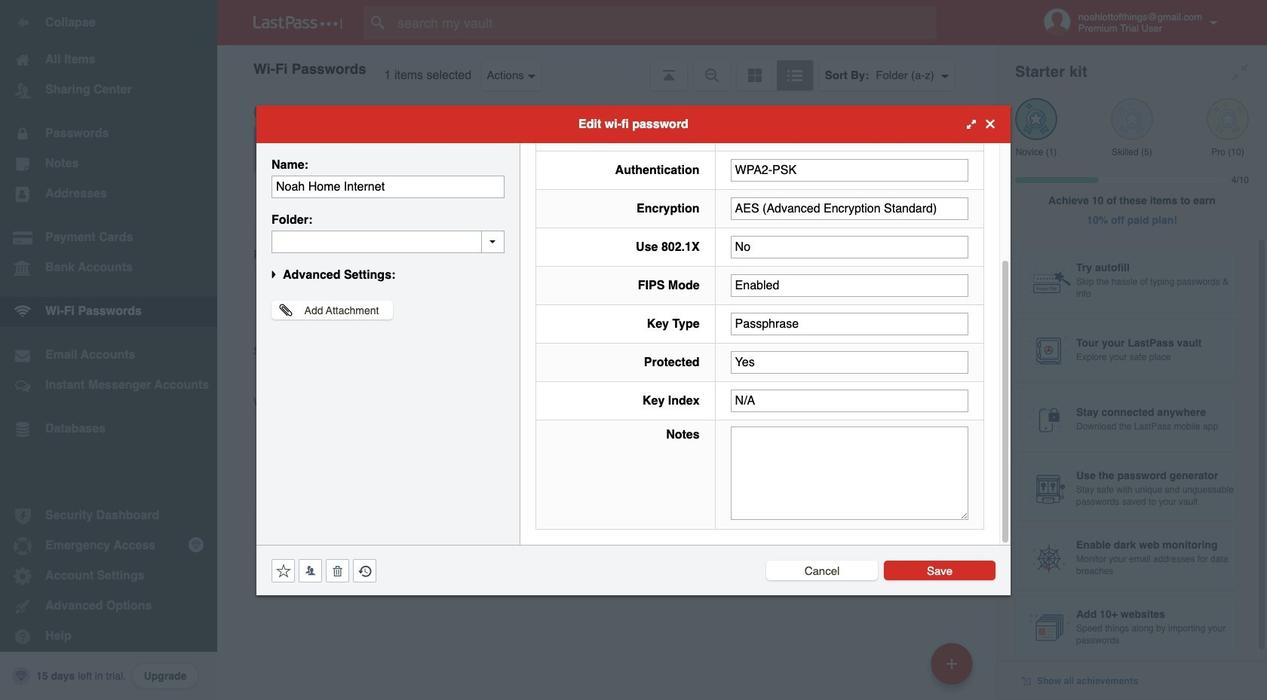 Task type: locate. For each thing, give the bounding box(es) containing it.
dialog
[[256, 0, 1011, 596]]

None text field
[[731, 159, 969, 181], [272, 230, 505, 253], [731, 313, 969, 335], [731, 351, 969, 374], [731, 390, 969, 412], [731, 159, 969, 181], [272, 230, 505, 253], [731, 313, 969, 335], [731, 351, 969, 374], [731, 390, 969, 412]]

None text field
[[272, 175, 505, 198], [731, 197, 969, 220], [731, 236, 969, 258], [731, 274, 969, 297], [731, 427, 969, 520], [272, 175, 505, 198], [731, 197, 969, 220], [731, 236, 969, 258], [731, 274, 969, 297], [731, 427, 969, 520]]

new item navigation
[[926, 639, 982, 701]]

main navigation navigation
[[0, 0, 217, 701]]

search my vault text field
[[364, 6, 966, 39]]



Task type: describe. For each thing, give the bounding box(es) containing it.
lastpass image
[[253, 16, 342, 29]]

vault options navigation
[[217, 45, 997, 91]]

new item image
[[947, 659, 957, 670]]

Search search field
[[364, 6, 966, 39]]



Task type: vqa. For each thing, say whether or not it's contained in the screenshot.
text field
yes



